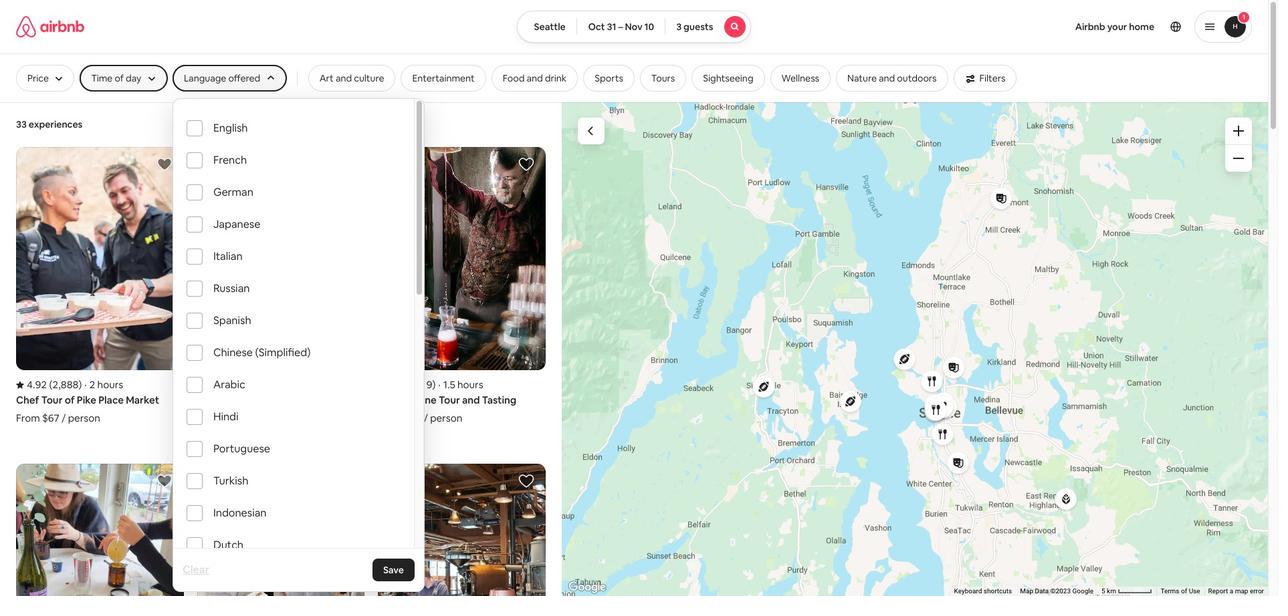 Task type: locate. For each thing, give the bounding box(es) containing it.
from for chef tour of pike place market
[[16, 412, 40, 425]]

of left use
[[1182, 588, 1188, 596]]

from down chef
[[16, 412, 40, 425]]

keyboard shortcuts
[[955, 588, 1013, 596]]

1 · from the left
[[85, 379, 87, 392]]

$45
[[404, 412, 422, 425]]

and left tasting
[[462, 394, 480, 407]]

and right cocktail
[[304, 394, 322, 407]]

chef
[[16, 394, 39, 407]]

· inside chef tour of pike place market group
[[85, 379, 87, 392]]

1 horizontal spatial of
[[1182, 588, 1188, 596]]

1 add to wishlist image from the top
[[156, 157, 172, 173]]

2 horizontal spatial from
[[378, 412, 402, 425]]

2 · from the left
[[438, 379, 441, 392]]

person
[[68, 412, 100, 425], [430, 412, 463, 425]]

tour down 4.92 (2,888)
[[41, 394, 63, 407]]

0 vertical spatial add to wishlist image
[[156, 157, 172, 173]]

/ right "$45"
[[424, 412, 428, 425]]

0 horizontal spatial of
[[65, 394, 75, 407]]

drink
[[545, 72, 567, 84]]

5 km button
[[1098, 588, 1157, 597]]

Wellness button
[[771, 65, 831, 92]]

2 person from the left
[[430, 412, 463, 425]]

4.88 out of 5 average rating,  263 reviews image
[[197, 379, 255, 392]]

hours up 'place'
[[97, 379, 123, 392]]

&
[[397, 394, 404, 407]]

from
[[16, 412, 40, 425], [378, 412, 402, 425], [197, 425, 221, 438]]

· 2 hours
[[85, 379, 123, 392]]

add to wishlist image left french
[[156, 157, 172, 173]]

31
[[607, 21, 617, 33]]

sightseeing
[[704, 72, 754, 84]]

error
[[1251, 588, 1265, 596]]

and left "drink" at top
[[527, 72, 543, 84]]

and inside the mad scientist cocktail and mocktail lab from $87
[[304, 394, 322, 407]]

(simplified)
[[255, 346, 311, 360]]

$67
[[42, 412, 59, 425]]

tour inside 4.98 (319) · 1.5 hours tea & tisane tour and tasting from $45 / person
[[439, 394, 460, 407]]

none search field containing seattle
[[518, 11, 751, 43]]

· left 1.5 at the bottom of the page
[[438, 379, 441, 392]]

1 horizontal spatial ·
[[438, 379, 441, 392]]

of
[[65, 394, 75, 407], [1182, 588, 1188, 596]]

mocktail
[[324, 394, 365, 407]]

keyboard
[[955, 588, 983, 596]]

Nature and outdoors button
[[837, 65, 949, 92]]

indonesian
[[213, 507, 267, 521]]

market
[[126, 394, 159, 407]]

1 horizontal spatial /
[[424, 412, 428, 425]]

1 hours from the left
[[97, 379, 123, 392]]

seattle button
[[518, 11, 578, 43]]

art and culture
[[320, 72, 384, 84]]

google map
showing 20 experiences. region
[[562, 102, 1269, 597]]

english
[[213, 121, 248, 135]]

map data ©2023 google
[[1021, 588, 1094, 596]]

and right nature
[[879, 72, 896, 84]]

/ right $67 at the left bottom of the page
[[62, 412, 66, 425]]

terms
[[1161, 588, 1180, 596]]

from down the tea
[[378, 412, 402, 425]]

and for art
[[336, 72, 352, 84]]

1 horizontal spatial tour
[[439, 394, 460, 407]]

2 add to wishlist image from the top
[[519, 474, 535, 490]]

language offered button
[[173, 65, 286, 92]]

3 guests button
[[665, 11, 751, 43]]

tours
[[652, 72, 675, 84]]

and for nature
[[879, 72, 896, 84]]

add to wishlist image left turkish
[[156, 474, 172, 490]]

1 add to wishlist image from the top
[[519, 157, 535, 173]]

0 horizontal spatial from
[[16, 412, 40, 425]]

nature and outdoors
[[848, 72, 937, 84]]

2 hours from the left
[[458, 379, 484, 392]]

from inside 4.98 (319) · 1.5 hours tea & tisane tour and tasting from $45 / person
[[378, 412, 402, 425]]

food and drink
[[503, 72, 567, 84]]

1 horizontal spatial person
[[430, 412, 463, 425]]

scientist
[[220, 394, 261, 407]]

save
[[383, 565, 404, 577]]

use
[[1190, 588, 1201, 596]]

33 experiences
[[16, 118, 83, 130]]

zoom out image
[[1234, 153, 1245, 164]]

4.88 (263)
[[208, 379, 255, 392]]

of inside chef tour of pike place market from $67 / person
[[65, 394, 75, 407]]

0 horizontal spatial ·
[[85, 379, 87, 392]]

0 horizontal spatial person
[[68, 412, 100, 425]]

3 guests
[[677, 21, 714, 33]]

4.92 (2,888)
[[27, 379, 82, 392]]

google image
[[565, 580, 610, 597]]

mad scientist cocktail and mocktail lab group
[[197, 147, 365, 438]]

chinese
[[213, 346, 253, 360]]

1 tour from the left
[[41, 394, 63, 407]]

chef tour of pike place market group
[[16, 147, 184, 425]]

from inside the mad scientist cocktail and mocktail lab from $87
[[197, 425, 221, 438]]

/ inside 4.98 (319) · 1.5 hours tea & tisane tour and tasting from $45 / person
[[424, 412, 428, 425]]

10
[[645, 21, 655, 33]]

hours
[[97, 379, 123, 392], [458, 379, 484, 392]]

0 vertical spatial of
[[65, 394, 75, 407]]

1 horizontal spatial hours
[[458, 379, 484, 392]]

·
[[85, 379, 87, 392], [438, 379, 441, 392]]

mad
[[197, 394, 218, 407]]

person down pike
[[68, 412, 100, 425]]

/ inside chef tour of pike place market from $67 / person
[[62, 412, 66, 425]]

place
[[98, 394, 124, 407]]

add to wishlist image
[[519, 157, 535, 173], [519, 474, 535, 490]]

Tours button
[[640, 65, 687, 92]]

/
[[62, 412, 66, 425], [424, 412, 428, 425]]

2 / from the left
[[424, 412, 428, 425]]

zoom in image
[[1234, 126, 1245, 137]]

from down lab
[[197, 425, 221, 438]]

(263)
[[230, 379, 255, 392]]

1 vertical spatial add to wishlist image
[[519, 474, 535, 490]]

hours right 1.5 at the bottom of the page
[[458, 379, 484, 392]]

1 vertical spatial add to wishlist image
[[156, 474, 172, 490]]

pike
[[77, 394, 96, 407]]

0 horizontal spatial /
[[62, 412, 66, 425]]

from inside chef tour of pike place market from $67 / person
[[16, 412, 40, 425]]

tour down 1.5 at the bottom of the page
[[439, 394, 460, 407]]

report a map error
[[1209, 588, 1265, 596]]

2 add to wishlist image from the top
[[156, 474, 172, 490]]

person inside chef tour of pike place market from $67 / person
[[68, 412, 100, 425]]

0 horizontal spatial tour
[[41, 394, 63, 407]]

of down (2,888)
[[65, 394, 75, 407]]

0 horizontal spatial hours
[[97, 379, 123, 392]]

add to wishlist image
[[156, 157, 172, 173], [156, 474, 172, 490]]

person inside 4.98 (319) · 1.5 hours tea & tisane tour and tasting from $45 / person
[[430, 412, 463, 425]]

None search field
[[518, 11, 751, 43]]

person down 'tisane'
[[430, 412, 463, 425]]

(2,888)
[[49, 379, 82, 392]]

profile element
[[767, 0, 1253, 54]]

sports
[[595, 72, 624, 84]]

language
[[184, 72, 226, 84]]

1 horizontal spatial from
[[197, 425, 221, 438]]

experiences
[[29, 118, 83, 130]]

4.88
[[208, 379, 228, 392]]

33
[[16, 118, 27, 130]]

and
[[336, 72, 352, 84], [527, 72, 543, 84], [879, 72, 896, 84], [304, 394, 322, 407], [462, 394, 480, 407]]

2 tour from the left
[[439, 394, 460, 407]]

4.98
[[389, 379, 409, 392]]

and right art
[[336, 72, 352, 84]]

clear
[[183, 563, 209, 578]]

· left 2
[[85, 379, 87, 392]]

(319)
[[411, 379, 436, 392]]

1 person from the left
[[68, 412, 100, 425]]

0 vertical spatial add to wishlist image
[[519, 157, 535, 173]]

1 / from the left
[[62, 412, 66, 425]]



Task type: vqa. For each thing, say whether or not it's contained in the screenshot.
The "Terms Of Use" link
yes



Task type: describe. For each thing, give the bounding box(es) containing it.
tea & tisane tour and tasting group
[[378, 147, 546, 425]]

keyboard shortcuts button
[[955, 588, 1013, 597]]

Sports button
[[584, 65, 635, 92]]

turkish
[[213, 474, 248, 489]]

report
[[1209, 588, 1229, 596]]

4.98 (319) · 1.5 hours tea & tisane tour and tasting from $45 / person
[[378, 379, 517, 425]]

french
[[213, 153, 247, 167]]

chinese (simplified)
[[213, 346, 311, 360]]

google
[[1073, 588, 1094, 596]]

©2023
[[1051, 588, 1071, 596]]

hindi
[[213, 410, 239, 424]]

portuguese
[[213, 442, 270, 456]]

4.98 out of 5 average rating,  319 reviews image
[[378, 379, 436, 392]]

spanish
[[213, 314, 251, 328]]

tasting
[[482, 394, 517, 407]]

guests
[[684, 21, 714, 33]]

arabic
[[213, 378, 245, 392]]

art
[[320, 72, 334, 84]]

seattle
[[534, 21, 566, 33]]

2
[[90, 379, 95, 392]]

4.92 out of 5 average rating,  2,888 reviews image
[[16, 379, 82, 392]]

· inside 4.98 (319) · 1.5 hours tea & tisane tour and tasting from $45 / person
[[438, 379, 441, 392]]

$87
[[223, 425, 240, 438]]

outdoors
[[898, 72, 937, 84]]

japanese
[[213, 217, 261, 232]]

Art and culture button
[[308, 65, 396, 92]]

add to wishlist image inside tea & tisane tour and tasting group
[[519, 157, 535, 173]]

mad scientist cocktail and mocktail lab from $87
[[197, 394, 365, 438]]

entertainment
[[413, 72, 475, 84]]

food
[[503, 72, 525, 84]]

1 vertical spatial of
[[1182, 588, 1188, 596]]

nature
[[848, 72, 877, 84]]

report a map error link
[[1209, 588, 1265, 596]]

Food and drink button
[[492, 65, 578, 92]]

4.92
[[27, 379, 47, 392]]

from for mad scientist cocktail and mocktail lab
[[197, 425, 221, 438]]

italian
[[213, 250, 243, 264]]

lab
[[197, 407, 214, 420]]

Entertainment button
[[401, 65, 486, 92]]

german
[[213, 185, 253, 199]]

oct
[[589, 21, 605, 33]]

–
[[619, 21, 623, 33]]

tour inside chef tour of pike place market from $67 / person
[[41, 394, 63, 407]]

5 km
[[1102, 588, 1119, 596]]

shortcuts
[[984, 588, 1013, 596]]

km
[[1108, 588, 1117, 596]]

oct 31 – nov 10 button
[[577, 11, 666, 43]]

terms of use
[[1161, 588, 1201, 596]]

and inside 4.98 (319) · 1.5 hours tea & tisane tour and tasting from $45 / person
[[462, 394, 480, 407]]

culture
[[354, 72, 384, 84]]

save button
[[373, 559, 415, 582]]

map
[[1236, 588, 1249, 596]]

chef tour of pike place market from $67 / person
[[16, 394, 159, 425]]

data
[[1036, 588, 1049, 596]]

3
[[677, 21, 682, 33]]

wellness
[[782, 72, 820, 84]]

a
[[1230, 588, 1234, 596]]

Sightseeing button
[[692, 65, 765, 92]]

offered
[[228, 72, 260, 84]]

russian
[[213, 282, 250, 296]]

1.5
[[444, 379, 456, 392]]

nov
[[625, 21, 643, 33]]

add to wishlist image inside chef tour of pike place market group
[[156, 157, 172, 173]]

dutch
[[213, 539, 244, 553]]

hours inside chef tour of pike place market group
[[97, 379, 123, 392]]

oct 31 – nov 10
[[589, 21, 655, 33]]

map
[[1021, 588, 1034, 596]]

tea
[[378, 394, 395, 407]]

tisane
[[406, 394, 437, 407]]

5
[[1102, 588, 1106, 596]]

language offered
[[184, 72, 260, 84]]

clear button
[[176, 557, 216, 584]]

hours inside 4.98 (319) · 1.5 hours tea & tisane tour and tasting from $45 / person
[[458, 379, 484, 392]]

and for food
[[527, 72, 543, 84]]

cocktail
[[263, 394, 302, 407]]

terms of use link
[[1161, 588, 1201, 596]]



